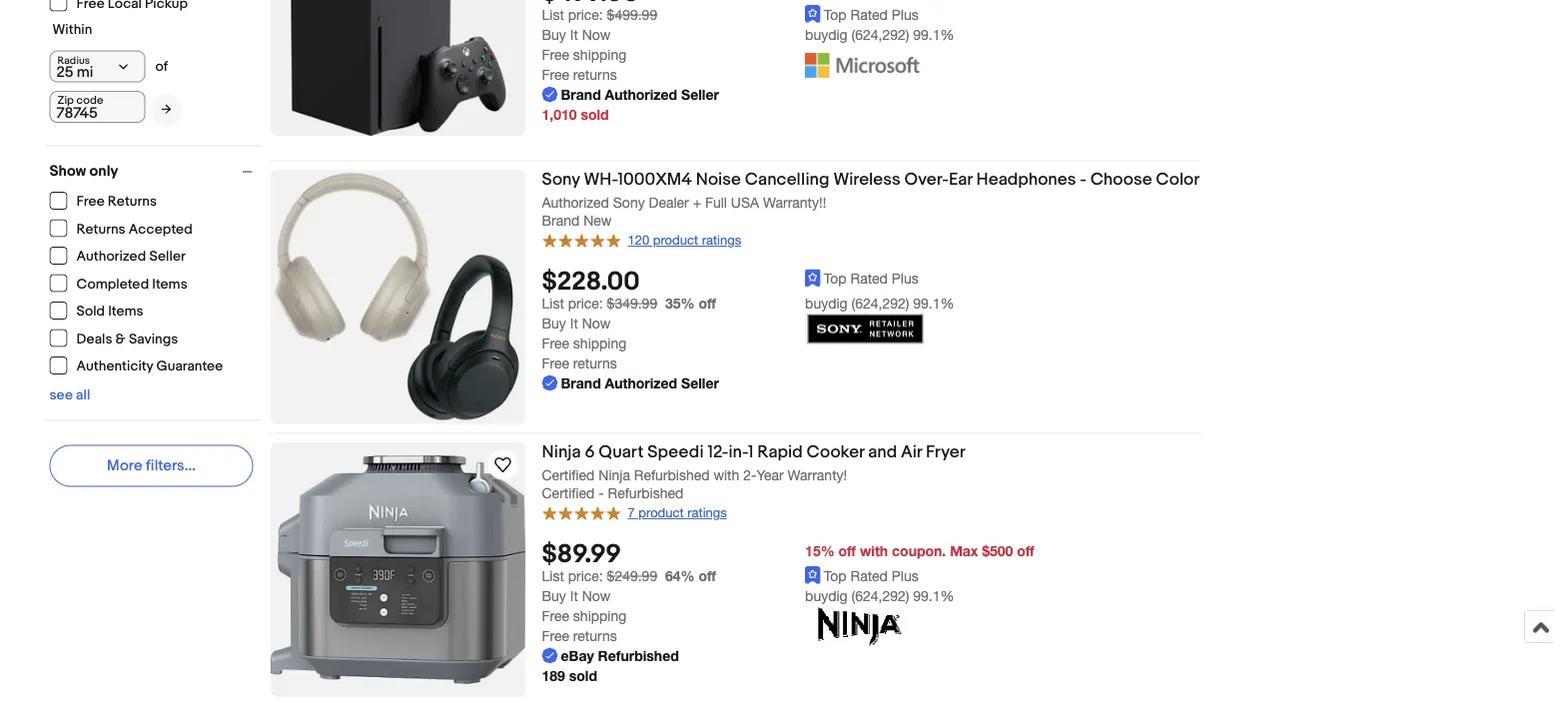 Task type: vqa. For each thing, say whether or not it's contained in the screenshot.
THE CANCELLING
yes



Task type: locate. For each thing, give the bounding box(es) containing it.
seller up noise
[[682, 86, 719, 102]]

1 shipping from the top
[[573, 46, 627, 62]]

0 vertical spatial certified
[[542, 467, 595, 484]]

authorized down "$499.99"
[[605, 86, 678, 102]]

refurbished inside free returns ebay refurbished 189 sold
[[598, 648, 679, 664]]

2 vertical spatial price:
[[568, 568, 603, 584]]

sony down 1000xm4
[[613, 194, 645, 211]]

0 vertical spatial sold
[[581, 106, 609, 122]]

189
[[542, 668, 565, 684]]

ninja 6 quart speedi 12-in-1 rapid cooker and air fryer heading
[[542, 442, 966, 463]]

99.1%
[[914, 26, 955, 42], [914, 295, 955, 311], [914, 588, 955, 604]]

1 visit buydig ebay store! image from the top
[[805, 44, 920, 84]]

plus
[[892, 6, 919, 22], [892, 270, 919, 287], [892, 568, 919, 584]]

with inside ninja 6 quart speedi 12-in-1 rapid cooker and air fryer certified ninja refurbished with 2-year warranty! certified - refurbished
[[714, 467, 740, 484]]

3 buy from the top
[[542, 588, 566, 604]]

2 (624,292) from the top
[[852, 295, 910, 311]]

1 it from the top
[[570, 26, 578, 42]]

it down list price: $499.99 in the top of the page
[[570, 26, 578, 42]]

warranty!!
[[763, 194, 827, 211]]

1 vertical spatial sold
[[569, 668, 598, 684]]

it
[[570, 26, 578, 42], [570, 315, 578, 331], [570, 588, 578, 604]]

brand inside sony wh-1000xm4 noise cancelling wireless over-ear headphones - choose color authorized sony dealer + full usa warranty!! brand new
[[542, 212, 580, 229]]

now down list price: $349.99 35% off
[[582, 315, 611, 331]]

2 vertical spatial buy
[[542, 588, 566, 604]]

ratings for $228.00
[[702, 233, 742, 248]]

1 vertical spatial buydig
[[805, 295, 848, 311]]

(624,292)
[[852, 26, 910, 42], [852, 295, 910, 311], [852, 588, 910, 604]]

1 rated from the top
[[851, 6, 888, 22]]

now down list price: $499.99 in the top of the page
[[582, 26, 611, 42]]

returns inside free returns brand authorized seller 1,010 sold
[[573, 66, 617, 82]]

returns up brand authorized seller text field
[[573, 355, 617, 371]]

-
[[1080, 169, 1087, 190], [599, 485, 604, 502]]

product for $89.99
[[639, 505, 684, 521]]

year
[[757, 467, 784, 484]]

all
[[76, 387, 90, 404]]

2 now from the top
[[582, 315, 611, 331]]

2 list from the top
[[542, 295, 564, 311]]

1 top from the top
[[824, 6, 847, 22]]

- up 7 product ratings link
[[599, 485, 604, 502]]

refurbished up 7 product ratings link
[[608, 485, 684, 502]]

free returns
[[76, 193, 157, 210]]

product right 7
[[639, 505, 684, 521]]

completed items link
[[49, 274, 189, 293]]

0 vertical spatial (624,292)
[[852, 26, 910, 42]]

1 vertical spatial sony
[[613, 194, 645, 211]]

1 vertical spatial top rated plus
[[824, 270, 919, 287]]

2 returns from the top
[[573, 355, 617, 371]]

ratings inside the 120 product ratings "link"
[[702, 233, 742, 248]]

1 vertical spatial ratings
[[688, 505, 727, 521]]

seller down accepted at the top of the page
[[149, 248, 186, 265]]

top rated plus image
[[805, 5, 821, 23], [805, 269, 821, 287], [805, 567, 821, 585]]

returns down the 'free returns' link
[[76, 221, 126, 238]]

list left "$499.99"
[[542, 6, 564, 22]]

eBay Refurbished text field
[[542, 646, 679, 666]]

0 vertical spatial price:
[[568, 6, 603, 22]]

returns for free returns ebay refurbished 189 sold
[[573, 628, 617, 644]]

3 top rated plus image from the top
[[805, 567, 821, 585]]

shipping up free returns ebay refurbished 189 sold
[[573, 608, 627, 624]]

0 horizontal spatial items
[[108, 303, 144, 320]]

ratings down 12-
[[688, 505, 727, 521]]

it down $228.00
[[570, 315, 578, 331]]

1 vertical spatial -
[[599, 485, 604, 502]]

2 vertical spatial visit buydig ebay store! image
[[805, 606, 920, 646]]

buy
[[542, 26, 566, 42], [542, 315, 566, 331], [542, 588, 566, 604]]

price: left $349.99 at top left
[[568, 295, 603, 311]]

1 buy from the top
[[542, 26, 566, 42]]

sold
[[581, 106, 609, 122], [569, 668, 598, 684]]

items inside sold items link
[[108, 303, 144, 320]]

returns
[[573, 66, 617, 82], [573, 355, 617, 371], [573, 628, 617, 644]]

1 horizontal spatial with
[[860, 543, 888, 560]]

rated
[[851, 6, 888, 22], [851, 270, 888, 287], [851, 568, 888, 584]]

ninja left 6
[[542, 442, 581, 463]]

completed items
[[76, 276, 188, 293]]

buy down $228.00
[[542, 315, 566, 331]]

sony wh-1000xm4 noise cancelling wireless over-ear headphones - choose color image
[[270, 169, 526, 425]]

top
[[824, 6, 847, 22], [824, 270, 847, 287], [824, 568, 847, 584]]

120 product ratings
[[628, 233, 742, 248]]

1 vertical spatial items
[[108, 303, 144, 320]]

0 vertical spatial ratings
[[702, 233, 742, 248]]

1 vertical spatial buy it now
[[542, 588, 611, 604]]

items
[[152, 276, 188, 293], [108, 303, 144, 320]]

top for 1st top rated plus image from the top
[[824, 6, 847, 22]]

1 vertical spatial 99.1%
[[914, 295, 955, 311]]

within
[[52, 21, 92, 38]]

0 vertical spatial with
[[714, 467, 740, 484]]

1 vertical spatial now
[[582, 315, 611, 331]]

2 vertical spatial top rated plus
[[824, 568, 919, 584]]

0 vertical spatial product
[[653, 233, 699, 248]]

3 now from the top
[[582, 588, 611, 604]]

2 vertical spatial refurbished
[[598, 648, 679, 664]]

0 vertical spatial returns
[[573, 66, 617, 82]]

1 vertical spatial top
[[824, 270, 847, 287]]

buy down list price: $499.99 in the top of the page
[[542, 26, 566, 42]]

0 vertical spatial brand
[[561, 86, 601, 102]]

buy it now
[[542, 26, 611, 42], [542, 588, 611, 604]]

in-
[[729, 442, 748, 463]]

returns up returns accepted
[[108, 193, 157, 210]]

items inside completed items 'link'
[[152, 276, 188, 293]]

Brand Authorized Seller text field
[[542, 373, 719, 393]]

ratings inside 7 product ratings link
[[688, 505, 727, 521]]

2 buydig from the top
[[805, 295, 848, 311]]

ratings
[[702, 233, 742, 248], [688, 505, 727, 521]]

shipping down list price: $499.99 in the top of the page
[[573, 46, 627, 62]]

buydig (624,292) 99.1% free shipping
[[542, 26, 955, 62], [542, 588, 955, 624]]

7
[[628, 505, 635, 521]]

None text field
[[49, 91, 145, 123]]

with left coupon.
[[860, 543, 888, 560]]

0 vertical spatial visit buydig ebay store! image
[[805, 44, 920, 84]]

0 vertical spatial buydig
[[805, 26, 848, 42]]

0 horizontal spatial with
[[714, 467, 740, 484]]

see all
[[49, 387, 90, 404]]

items up deals & savings
[[108, 303, 144, 320]]

2 vertical spatial shipping
[[573, 608, 627, 624]]

1 vertical spatial certified
[[542, 485, 595, 502]]

sony wh-1000xm4 noise cancelling wireless over-ear headphones - choose color link
[[542, 169, 1201, 194]]

$89.99
[[542, 539, 621, 570]]

1,010
[[542, 106, 577, 122]]

3 top from the top
[[824, 568, 847, 584]]

2 vertical spatial now
[[582, 588, 611, 604]]

0 vertical spatial -
[[1080, 169, 1087, 190]]

product inside "link"
[[653, 233, 699, 248]]

15% off with coupon. max $500 off list price: $249.99 64% off
[[542, 543, 1035, 584]]

with left the 2-
[[714, 467, 740, 484]]

1 vertical spatial ninja
[[599, 467, 630, 484]]

sony left wh-
[[542, 169, 580, 190]]

ratings down full
[[702, 233, 742, 248]]

apply within filter image
[[161, 103, 171, 116]]

1 vertical spatial top rated plus image
[[805, 269, 821, 287]]

ninja down quart
[[599, 467, 630, 484]]

0 vertical spatial buy
[[542, 26, 566, 42]]

returns up brand authorized seller text box
[[573, 66, 617, 82]]

seller up 12-
[[682, 375, 719, 391]]

deals & savings
[[76, 331, 178, 348]]

buy inside buydig (624,292) 99.1% buy it now
[[542, 315, 566, 331]]

2 price: from the top
[[568, 295, 603, 311]]

now
[[582, 26, 611, 42], [582, 315, 611, 331], [582, 588, 611, 604]]

2 shipping from the top
[[573, 335, 627, 351]]

more filters... button
[[49, 445, 253, 487]]

1 price: from the top
[[568, 6, 603, 22]]

buy it now down $89.99
[[542, 588, 611, 604]]

0 vertical spatial refurbished
[[634, 467, 710, 484]]

3 plus from the top
[[892, 568, 919, 584]]

2 vertical spatial returns
[[573, 628, 617, 644]]

2 top from the top
[[824, 270, 847, 287]]

warranty!
[[788, 467, 848, 484]]

quart
[[599, 442, 644, 463]]

1 vertical spatial product
[[639, 505, 684, 521]]

off right 64%
[[699, 568, 716, 584]]

0 vertical spatial top
[[824, 6, 847, 22]]

1 vertical spatial plus
[[892, 270, 919, 287]]

brand
[[561, 86, 601, 102], [542, 212, 580, 229], [561, 375, 601, 391]]

product right 120
[[653, 233, 699, 248]]

1 vertical spatial returns
[[573, 355, 617, 371]]

authorized inside "free shipping free returns brand authorized seller"
[[605, 375, 678, 391]]

more
[[107, 457, 142, 475]]

seller inside "free shipping free returns brand authorized seller"
[[682, 375, 719, 391]]

2 certified from the top
[[542, 485, 595, 502]]

0 vertical spatial ninja
[[542, 442, 581, 463]]

1 returns from the top
[[573, 66, 617, 82]]

returns for free returns brand authorized seller 1,010 sold
[[573, 66, 617, 82]]

2 vertical spatial seller
[[682, 375, 719, 391]]

top for second top rated plus image from the top of the page
[[824, 270, 847, 287]]

2 vertical spatial top rated plus image
[[805, 567, 821, 585]]

- inside sony wh-1000xm4 noise cancelling wireless over-ear headphones - choose color authorized sony dealer + full usa warranty!! brand new
[[1080, 169, 1087, 190]]

items down authorized seller
[[152, 276, 188, 293]]

authorized up completed
[[76, 248, 146, 265]]

2 visit buydig ebay store! image from the top
[[805, 313, 925, 345]]

1 vertical spatial list
[[542, 295, 564, 311]]

air
[[901, 442, 922, 463]]

Brand Authorized Seller text field
[[542, 84, 719, 104]]

1 vertical spatial refurbished
[[608, 485, 684, 502]]

1 vertical spatial rated
[[851, 270, 888, 287]]

buy down $89.99
[[542, 588, 566, 604]]

sold down ebay
[[569, 668, 598, 684]]

sold right 1,010
[[581, 106, 609, 122]]

2 buydig (624,292) 99.1% free shipping from the top
[[542, 588, 955, 624]]

2 vertical spatial 99.1%
[[914, 588, 955, 604]]

2 99.1% from the top
[[914, 295, 955, 311]]

1 top rated plus image from the top
[[805, 5, 821, 23]]

price: left $249.99
[[568, 568, 603, 584]]

0 vertical spatial rated
[[851, 6, 888, 22]]

1 plus from the top
[[892, 6, 919, 22]]

list
[[542, 6, 564, 22], [542, 295, 564, 311], [542, 568, 564, 584]]

3 returns from the top
[[573, 628, 617, 644]]

3 rated from the top
[[851, 568, 888, 584]]

certified
[[542, 467, 595, 484], [542, 485, 595, 502]]

1 vertical spatial visit buydig ebay store! image
[[805, 313, 925, 345]]

0 horizontal spatial sony
[[542, 169, 580, 190]]

shipping inside "free shipping free returns brand authorized seller"
[[573, 335, 627, 351]]

returns inside free returns ebay refurbished 189 sold
[[573, 628, 617, 644]]

authorized up new
[[542, 194, 609, 211]]

1 vertical spatial shipping
[[573, 335, 627, 351]]

0 vertical spatial top rated plus
[[824, 6, 919, 22]]

authorized
[[605, 86, 678, 102], [542, 194, 609, 211], [76, 248, 146, 265], [605, 375, 678, 391]]

buydig
[[805, 26, 848, 42], [805, 295, 848, 311], [805, 588, 848, 604]]

2 vertical spatial (624,292)
[[852, 588, 910, 604]]

0 vertical spatial now
[[582, 26, 611, 42]]

3 price: from the top
[[568, 568, 603, 584]]

refurbished right ebay
[[598, 648, 679, 664]]

1 horizontal spatial ninja
[[599, 467, 630, 484]]

7 product ratings
[[628, 505, 727, 521]]

99.1% inside buydig (624,292) 99.1% buy it now
[[914, 295, 955, 311]]

watch ninja 6 quart speedi 12-in-1 rapid cooker and air fryer image
[[491, 453, 515, 477]]

2 plus from the top
[[892, 270, 919, 287]]

list for list price: $349.99 35% off
[[542, 295, 564, 311]]

0 vertical spatial buydig (624,292) 99.1% free shipping
[[542, 26, 955, 62]]

3 99.1% from the top
[[914, 588, 955, 604]]

brand up 6
[[561, 375, 601, 391]]

refurbished down speedi
[[634, 467, 710, 484]]

free
[[542, 46, 570, 62], [542, 66, 570, 82], [76, 193, 105, 210], [542, 335, 570, 351], [542, 355, 570, 371], [542, 608, 570, 624], [542, 628, 570, 644]]

brand up 1,010
[[561, 86, 601, 102]]

0 vertical spatial it
[[570, 26, 578, 42]]

2 buy from the top
[[542, 315, 566, 331]]

2 vertical spatial rated
[[851, 568, 888, 584]]

0 vertical spatial sony
[[542, 169, 580, 190]]

1 vertical spatial buydig (624,292) 99.1% free shipping
[[542, 588, 955, 624]]

wh-
[[584, 169, 618, 190]]

0 vertical spatial items
[[152, 276, 188, 293]]

1 vertical spatial price:
[[568, 295, 603, 311]]

1 vertical spatial buy
[[542, 315, 566, 331]]

2 it from the top
[[570, 315, 578, 331]]

only
[[90, 162, 118, 180]]

now down $249.99
[[582, 588, 611, 604]]

2 vertical spatial it
[[570, 588, 578, 604]]

ebay
[[561, 648, 594, 664]]

- left choose on the top of the page
[[1080, 169, 1087, 190]]

1 vertical spatial (624,292)
[[852, 295, 910, 311]]

1 horizontal spatial -
[[1080, 169, 1087, 190]]

0 horizontal spatial -
[[599, 485, 604, 502]]

2 vertical spatial brand
[[561, 375, 601, 391]]

authenticity guarantee
[[76, 358, 223, 375]]

it down $89.99
[[570, 588, 578, 604]]

1 vertical spatial brand
[[542, 212, 580, 229]]

see all button
[[49, 387, 90, 404]]

plus for 1st top rated plus image from the top
[[892, 6, 919, 22]]

authorized up quart
[[605, 375, 678, 391]]

1 list from the top
[[542, 6, 564, 22]]

1 horizontal spatial items
[[152, 276, 188, 293]]

list price: $349.99 35% off
[[542, 295, 716, 311]]

show
[[49, 162, 86, 180]]

authorized inside free returns brand authorized seller 1,010 sold
[[605, 86, 678, 102]]

visit buydig ebay store! image
[[805, 44, 920, 84], [805, 313, 925, 345], [805, 606, 920, 646]]

sony
[[542, 169, 580, 190], [613, 194, 645, 211]]

price: inside 15% off with coupon. max $500 off list price: $249.99 64% off
[[568, 568, 603, 584]]

max
[[950, 543, 979, 560]]

buy it now down list price: $499.99 in the top of the page
[[542, 26, 611, 42]]

0 vertical spatial shipping
[[573, 46, 627, 62]]

0 vertical spatial list
[[542, 6, 564, 22]]

3 list from the top
[[542, 568, 564, 584]]

list inside 15% off with coupon. max $500 off list price: $249.99 64% off
[[542, 568, 564, 584]]

shipping
[[573, 46, 627, 62], [573, 335, 627, 351], [573, 608, 627, 624]]

brand left new
[[542, 212, 580, 229]]

2 vertical spatial buydig
[[805, 588, 848, 604]]

returns
[[108, 193, 157, 210], [76, 221, 126, 238]]

show only button
[[49, 162, 261, 180]]

1 vertical spatial with
[[860, 543, 888, 560]]

authenticity
[[76, 358, 153, 375]]

0 vertical spatial plus
[[892, 6, 919, 22]]

2 vertical spatial top
[[824, 568, 847, 584]]

1 vertical spatial it
[[570, 315, 578, 331]]

2 vertical spatial list
[[542, 568, 564, 584]]

0 vertical spatial seller
[[682, 86, 719, 102]]

price: left "$499.99"
[[568, 6, 603, 22]]

top rated plus
[[824, 6, 919, 22], [824, 270, 919, 287], [824, 568, 919, 584]]

list left $349.99 at top left
[[542, 295, 564, 311]]

2 vertical spatial plus
[[892, 568, 919, 584]]

0 horizontal spatial ninja
[[542, 442, 581, 463]]

free inside free returns ebay refurbished 189 sold
[[542, 628, 570, 644]]

over-
[[905, 169, 949, 190]]

0 vertical spatial buy it now
[[542, 26, 611, 42]]

returns up ebay refurbished text field
[[573, 628, 617, 644]]

fryer
[[926, 442, 966, 463]]

sold items
[[76, 303, 144, 320]]

0 vertical spatial top rated plus image
[[805, 5, 821, 23]]

shipping down list price: $349.99 35% off
[[573, 335, 627, 351]]

list left $249.99
[[542, 568, 564, 584]]

price: for $349.99
[[568, 295, 603, 311]]

0 vertical spatial 99.1%
[[914, 26, 955, 42]]



Task type: describe. For each thing, give the bounding box(es) containing it.
usa
[[731, 194, 760, 211]]

1 buy it now from the top
[[542, 26, 611, 42]]

items for completed items
[[152, 276, 188, 293]]

microsoft xbox series x 1tb ssd image
[[270, 0, 526, 136]]

buydig (624,292) 99.1% buy it now
[[542, 295, 955, 331]]

plus for first top rated plus image from the bottom
[[892, 568, 919, 584]]

list price: $499.99
[[542, 6, 658, 22]]

savings
[[129, 331, 178, 348]]

show only
[[49, 162, 118, 180]]

7 product ratings link
[[542, 504, 727, 522]]

1 buydig (624,292) 99.1% free shipping from the top
[[542, 26, 955, 62]]

returns accepted
[[76, 221, 193, 238]]

list for list price: $499.99
[[542, 6, 564, 22]]

2 buy it now from the top
[[542, 588, 611, 604]]

1 vertical spatial returns
[[76, 221, 126, 238]]

speedi
[[648, 442, 704, 463]]

2-
[[744, 467, 757, 484]]

sold inside free returns ebay refurbished 189 sold
[[569, 668, 598, 684]]

ninja 6 quart speedi 12-in-1 rapid cooker and air fryer certified ninja refurbished with 2-year warranty! certified - refurbished
[[542, 442, 966, 502]]

filters...
[[146, 457, 196, 475]]

3 visit buydig ebay store! image from the top
[[805, 606, 920, 646]]

dealer
[[649, 194, 689, 211]]

35%
[[665, 295, 695, 311]]

ear
[[949, 169, 973, 190]]

plus for second top rated plus image from the top of the page
[[892, 270, 919, 287]]

- inside ninja 6 quart speedi 12-in-1 rapid cooker and air fryer certified ninja refurbished with 2-year warranty! certified - refurbished
[[599, 485, 604, 502]]

1 vertical spatial seller
[[149, 248, 186, 265]]

64%
[[665, 568, 695, 584]]

1 buydig from the top
[[805, 26, 848, 42]]

top for first top rated plus image from the bottom
[[824, 568, 847, 584]]

guarantee
[[156, 358, 223, 375]]

free returns link
[[49, 192, 158, 210]]

1
[[748, 442, 754, 463]]

authorized seller link
[[49, 247, 187, 265]]

15%
[[805, 543, 835, 560]]

2 top rated plus from the top
[[824, 270, 919, 287]]

0 vertical spatial returns
[[108, 193, 157, 210]]

free shipping free returns brand authorized seller
[[542, 335, 719, 391]]

12-
[[708, 442, 729, 463]]

it inside buydig (624,292) 99.1% buy it now
[[570, 315, 578, 331]]

sold items link
[[49, 302, 145, 320]]

$228.00
[[542, 266, 640, 297]]

more filters...
[[107, 457, 196, 475]]

6
[[585, 442, 595, 463]]

120
[[628, 233, 650, 248]]

1 99.1% from the top
[[914, 26, 955, 42]]

accepted
[[129, 221, 193, 238]]

free returns brand authorized seller 1,010 sold
[[542, 66, 719, 122]]

(624,292) inside buydig (624,292) 99.1% buy it now
[[852, 295, 910, 311]]

of
[[155, 58, 168, 75]]

returns inside "free shipping free returns brand authorized seller"
[[573, 355, 617, 371]]

full
[[705, 194, 727, 211]]

1 horizontal spatial sony
[[613, 194, 645, 211]]

items for sold items
[[108, 303, 144, 320]]

off right $500
[[1018, 543, 1035, 560]]

deals & savings link
[[49, 329, 179, 348]]

completed
[[76, 276, 149, 293]]

3 it from the top
[[570, 588, 578, 604]]

now inside buydig (624,292) 99.1% buy it now
[[582, 315, 611, 331]]

120 product ratings link
[[542, 231, 742, 249]]

off right 35%
[[699, 295, 716, 311]]

3 buydig from the top
[[805, 588, 848, 604]]

+
[[693, 194, 702, 211]]

free returns ebay refurbished 189 sold
[[542, 628, 679, 684]]

2 rated from the top
[[851, 270, 888, 287]]

authorized inside sony wh-1000xm4 noise cancelling wireless over-ear headphones - choose color authorized sony dealer + full usa warranty!! brand new
[[542, 194, 609, 211]]

$349.99
[[607, 295, 658, 311]]

brand inside free returns brand authorized seller 1,010 sold
[[561, 86, 601, 102]]

sony wh-1000xm4 noise cancelling wireless over-ear headphones - choose color authorized sony dealer + full usa warranty!! brand new
[[542, 169, 1200, 229]]

1 top rated plus from the top
[[824, 6, 919, 22]]

and
[[869, 442, 898, 463]]

choose
[[1091, 169, 1153, 190]]

$499.99
[[607, 6, 658, 22]]

product for $228.00
[[653, 233, 699, 248]]

1 certified from the top
[[542, 467, 595, 484]]

authenticity guarantee link
[[49, 357, 224, 375]]

ratings for $89.99
[[688, 505, 727, 521]]

$249.99
[[607, 568, 658, 584]]

brand inside "free shipping free returns brand authorized seller"
[[561, 375, 601, 391]]

with inside 15% off with coupon. max $500 off list price: $249.99 64% off
[[860, 543, 888, 560]]

1000xm4
[[618, 169, 692, 190]]

price: for $499.99
[[568, 6, 603, 22]]

&
[[116, 331, 126, 348]]

see
[[49, 387, 73, 404]]

3 (624,292) from the top
[[852, 588, 910, 604]]

sold
[[76, 303, 105, 320]]

seller inside free returns brand authorized seller 1,010 sold
[[682, 86, 719, 102]]

wireless
[[834, 169, 901, 190]]

$500
[[983, 543, 1014, 560]]

ninja 6 quart speedi 12-in-1 rapid cooker and air fryer image
[[270, 442, 526, 698]]

1 now from the top
[[582, 26, 611, 42]]

deals
[[76, 331, 112, 348]]

rapid
[[758, 442, 803, 463]]

3 top rated plus from the top
[[824, 568, 919, 584]]

noise
[[696, 169, 741, 190]]

sold inside free returns brand authorized seller 1,010 sold
[[581, 106, 609, 122]]

coupon.
[[892, 543, 947, 560]]

headphones
[[977, 169, 1077, 190]]

color
[[1156, 169, 1200, 190]]

free inside free returns brand authorized seller 1,010 sold
[[542, 66, 570, 82]]

3 shipping from the top
[[573, 608, 627, 624]]

2 top rated plus image from the top
[[805, 269, 821, 287]]

off right the 15%
[[839, 543, 856, 560]]

cooker
[[807, 442, 865, 463]]

returns accepted link
[[49, 219, 194, 238]]

cancelling
[[745, 169, 830, 190]]

ninja 6 quart speedi 12-in-1 rapid cooker and air fryer link
[[542, 442, 1201, 467]]

authorized seller
[[76, 248, 186, 265]]

buydig inside buydig (624,292) 99.1% buy it now
[[805, 295, 848, 311]]

sony wh-1000xm4 noise cancelling wireless over-ear headphones - choose color heading
[[542, 169, 1200, 190]]

new
[[584, 212, 612, 229]]

1 (624,292) from the top
[[852, 26, 910, 42]]



